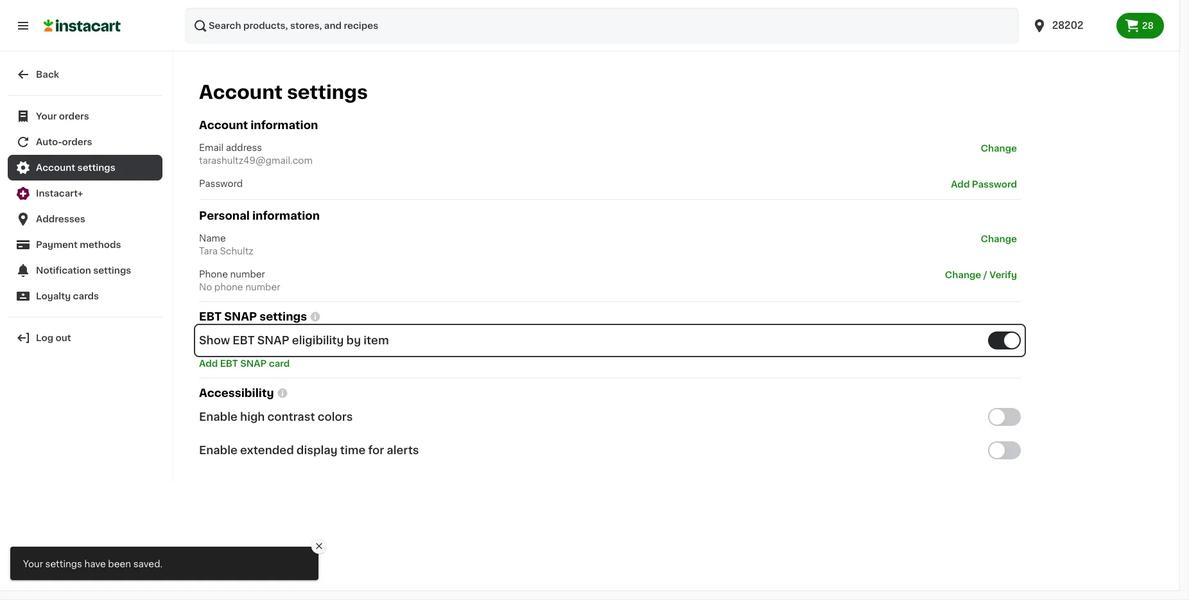 Task type: vqa. For each thing, say whether or not it's contained in the screenshot.
Your to the bottom
yes



Task type: describe. For each thing, give the bounding box(es) containing it.
methods
[[80, 240, 121, 249]]

information for account information
[[251, 120, 318, 130]]

0 vertical spatial ebt
[[199, 312, 222, 322]]

addresses
[[36, 215, 85, 224]]

enable extended display time for alerts
[[199, 445, 419, 456]]

personal
[[199, 211, 250, 221]]

high
[[240, 412, 265, 422]]

eligibility
[[292, 336, 344, 346]]

close toast image
[[314, 541, 324, 551]]

orders for your orders
[[59, 112, 89, 121]]

change for personal information
[[981, 235, 1018, 244]]

add password button
[[948, 177, 1022, 192]]

payment
[[36, 240, 78, 249]]

back link
[[8, 62, 163, 87]]

no
[[199, 283, 212, 292]]

notification settings
[[36, 266, 131, 275]]

loyalty
[[36, 292, 71, 301]]

back
[[36, 70, 59, 79]]

change inside "button"
[[946, 271, 982, 280]]

phone
[[214, 283, 243, 292]]

/
[[984, 271, 988, 280]]

your orders
[[36, 112, 89, 121]]

password inside add password button
[[973, 180, 1018, 189]]

cards
[[73, 292, 99, 301]]

payment methods
[[36, 240, 121, 249]]

instacart logo image
[[44, 18, 121, 33]]

name tara schultz
[[199, 234, 254, 256]]

alerts
[[387, 445, 419, 456]]

28
[[1143, 21, 1155, 30]]

account settings link
[[8, 155, 163, 181]]

2 28202 button from the left
[[1032, 8, 1109, 44]]

item
[[364, 336, 389, 346]]

log
[[36, 333, 53, 342]]

change / verify
[[946, 271, 1018, 280]]

1 28202 button from the left
[[1025, 8, 1117, 44]]

personal information
[[199, 211, 320, 221]]

tarashultz49@gmail.com
[[199, 156, 313, 165]]

contrast
[[268, 412, 315, 422]]

log out link
[[8, 325, 163, 351]]

0 vertical spatial snap
[[224, 312, 257, 322]]

out
[[56, 333, 71, 342]]

your orders link
[[8, 103, 163, 129]]

change for account information
[[981, 144, 1018, 153]]

Search field
[[185, 8, 1019, 44]]

ebt snap settings
[[199, 312, 307, 322]]

loyalty cards
[[36, 292, 99, 301]]

accessibility
[[199, 388, 274, 399]]

address
[[226, 143, 262, 152]]

show ebt snap eligibility by item
[[199, 336, 389, 346]]

been
[[108, 560, 131, 569]]



Task type: locate. For each thing, give the bounding box(es) containing it.
change button up 'add password'
[[978, 141, 1022, 156]]

0 vertical spatial number
[[230, 270, 265, 279]]

28202 button
[[1025, 8, 1117, 44], [1032, 8, 1109, 44]]

card
[[269, 359, 290, 368]]

1 vertical spatial add
[[199, 359, 218, 368]]

name
[[199, 234, 226, 243]]

2 change button from the top
[[978, 232, 1022, 246]]

instacart+
[[36, 189, 83, 198]]

1 vertical spatial enable
[[199, 445, 238, 456]]

your left have
[[23, 560, 43, 569]]

change left /
[[946, 271, 982, 280]]

for
[[368, 445, 384, 456]]

enable for enable extended display time for alerts
[[199, 445, 238, 456]]

enable left extended
[[199, 445, 238, 456]]

add for add ebt snap card
[[199, 359, 218, 368]]

saved.
[[133, 560, 163, 569]]

0 vertical spatial your
[[36, 112, 57, 121]]

account
[[199, 83, 283, 102], [199, 120, 248, 130], [36, 163, 75, 172]]

password
[[199, 179, 243, 188], [973, 180, 1018, 189]]

2 enable from the top
[[199, 445, 238, 456]]

snap left card
[[240, 359, 267, 368]]

28202
[[1053, 21, 1084, 30]]

None search field
[[185, 8, 1019, 44]]

1 horizontal spatial add
[[952, 180, 970, 189]]

1 horizontal spatial password
[[973, 180, 1018, 189]]

ebt up "add ebt snap card"
[[233, 336, 255, 346]]

number up phone
[[230, 270, 265, 279]]

2 vertical spatial change
[[946, 271, 982, 280]]

snap up card
[[257, 336, 290, 346]]

1 vertical spatial number
[[246, 283, 280, 292]]

snap
[[224, 312, 257, 322], [257, 336, 290, 346], [240, 359, 267, 368]]

orders inside your orders link
[[59, 112, 89, 121]]

auto-
[[36, 137, 62, 146]]

1 vertical spatial ebt
[[233, 336, 255, 346]]

1 vertical spatial information
[[252, 211, 320, 221]]

settings
[[287, 83, 368, 102], [77, 163, 115, 172], [93, 266, 131, 275], [260, 312, 307, 322], [45, 560, 82, 569]]

1 vertical spatial account settings
[[36, 163, 115, 172]]

your for your settings have been saved.
[[23, 560, 43, 569]]

0 horizontal spatial account settings
[[36, 163, 115, 172]]

payment methods link
[[8, 232, 163, 258]]

account up account information
[[199, 83, 283, 102]]

enable high contrast colors
[[199, 412, 353, 422]]

1 vertical spatial orders
[[62, 137, 92, 146]]

email address tarashultz49@gmail.com
[[199, 143, 313, 165]]

add password
[[952, 180, 1018, 189]]

orders down your orders link
[[62, 137, 92, 146]]

tara
[[199, 247, 218, 256]]

account up email at the top left
[[199, 120, 248, 130]]

colors
[[318, 412, 353, 422]]

snap for show ebt snap eligibility by item
[[257, 336, 290, 346]]

0 horizontal spatial password
[[199, 179, 243, 188]]

1 horizontal spatial account settings
[[199, 83, 368, 102]]

your
[[36, 112, 57, 121], [23, 560, 43, 569]]

display
[[297, 445, 338, 456]]

0 vertical spatial account
[[199, 83, 283, 102]]

add ebt snap card link
[[199, 359, 290, 368]]

change button for personal information
[[978, 232, 1022, 246]]

1 vertical spatial account
[[199, 120, 248, 130]]

snap for add ebt snap card
[[240, 359, 267, 368]]

0 vertical spatial account settings
[[199, 83, 368, 102]]

orders inside auto-orders link
[[62, 137, 92, 146]]

account settings down auto-orders link
[[36, 163, 115, 172]]

account settings
[[199, 83, 368, 102], [36, 163, 115, 172]]

ebt for add
[[220, 359, 238, 368]]

auto-orders link
[[8, 129, 163, 155]]

ebt for show
[[233, 336, 255, 346]]

0 vertical spatial enable
[[199, 412, 238, 422]]

loyalty cards link
[[8, 283, 163, 309]]

add ebt snap card
[[199, 359, 290, 368]]

number
[[230, 270, 265, 279], [246, 283, 280, 292]]

add inside button
[[952, 180, 970, 189]]

1 vertical spatial change
[[981, 235, 1018, 244]]

ebt
[[199, 312, 222, 322], [233, 336, 255, 346], [220, 359, 238, 368]]

orders
[[59, 112, 89, 121], [62, 137, 92, 146]]

phone number no phone number
[[199, 270, 280, 292]]

by
[[347, 336, 361, 346]]

orders up auto-orders
[[59, 112, 89, 121]]

snap down phone
[[224, 312, 257, 322]]

change / verify button
[[942, 268, 1022, 282]]

change up verify
[[981, 235, 1018, 244]]

information up email address tarashultz49@gmail.com
[[251, 120, 318, 130]]

0 vertical spatial orders
[[59, 112, 89, 121]]

orders for auto-orders
[[62, 137, 92, 146]]

ebt up show
[[199, 312, 222, 322]]

information for personal information
[[252, 211, 320, 221]]

account information
[[199, 120, 318, 130]]

notification
[[36, 266, 91, 275]]

2 vertical spatial ebt
[[220, 359, 238, 368]]

show
[[199, 336, 230, 346]]

ebt down show
[[220, 359, 238, 368]]

account settings up account information
[[199, 83, 368, 102]]

email
[[199, 143, 224, 152]]

enable for enable high contrast colors
[[199, 412, 238, 422]]

verify
[[990, 271, 1018, 280]]

your for your orders
[[36, 112, 57, 121]]

enable
[[199, 412, 238, 422], [199, 445, 238, 456]]

0 vertical spatial information
[[251, 120, 318, 130]]

1 enable from the top
[[199, 412, 238, 422]]

log out
[[36, 333, 71, 342]]

instacart+ link
[[8, 181, 163, 206]]

0 vertical spatial change button
[[978, 141, 1022, 156]]

time
[[340, 445, 366, 456]]

2 vertical spatial snap
[[240, 359, 267, 368]]

change button up verify
[[978, 232, 1022, 246]]

your settings have been saved.
[[23, 560, 163, 569]]

28 button
[[1117, 13, 1165, 39]]

auto-orders
[[36, 137, 92, 146]]

have
[[84, 560, 106, 569]]

addresses link
[[8, 206, 163, 232]]

change
[[981, 144, 1018, 153], [981, 235, 1018, 244], [946, 271, 982, 280]]

phone
[[199, 270, 228, 279]]

information up schultz
[[252, 211, 320, 221]]

add for add password
[[952, 180, 970, 189]]

extended
[[240, 445, 294, 456]]

0 vertical spatial add
[[952, 180, 970, 189]]

number up ebt snap settings
[[246, 283, 280, 292]]

1 vertical spatial your
[[23, 560, 43, 569]]

0 vertical spatial change
[[981, 144, 1018, 153]]

1 vertical spatial snap
[[257, 336, 290, 346]]

account up 'instacart+'
[[36, 163, 75, 172]]

1 change button from the top
[[978, 141, 1022, 156]]

enable down 'accessibility'
[[199, 412, 238, 422]]

change button for account information
[[978, 141, 1022, 156]]

schultz
[[220, 247, 254, 256]]

information
[[251, 120, 318, 130], [252, 211, 320, 221]]

0 horizontal spatial add
[[199, 359, 218, 368]]

your up auto-
[[36, 112, 57, 121]]

2 vertical spatial account
[[36, 163, 75, 172]]

notification settings link
[[8, 258, 163, 283]]

change button
[[978, 141, 1022, 156], [978, 232, 1022, 246]]

change up 'add password'
[[981, 144, 1018, 153]]

1 vertical spatial change button
[[978, 232, 1022, 246]]

add
[[952, 180, 970, 189], [199, 359, 218, 368]]



